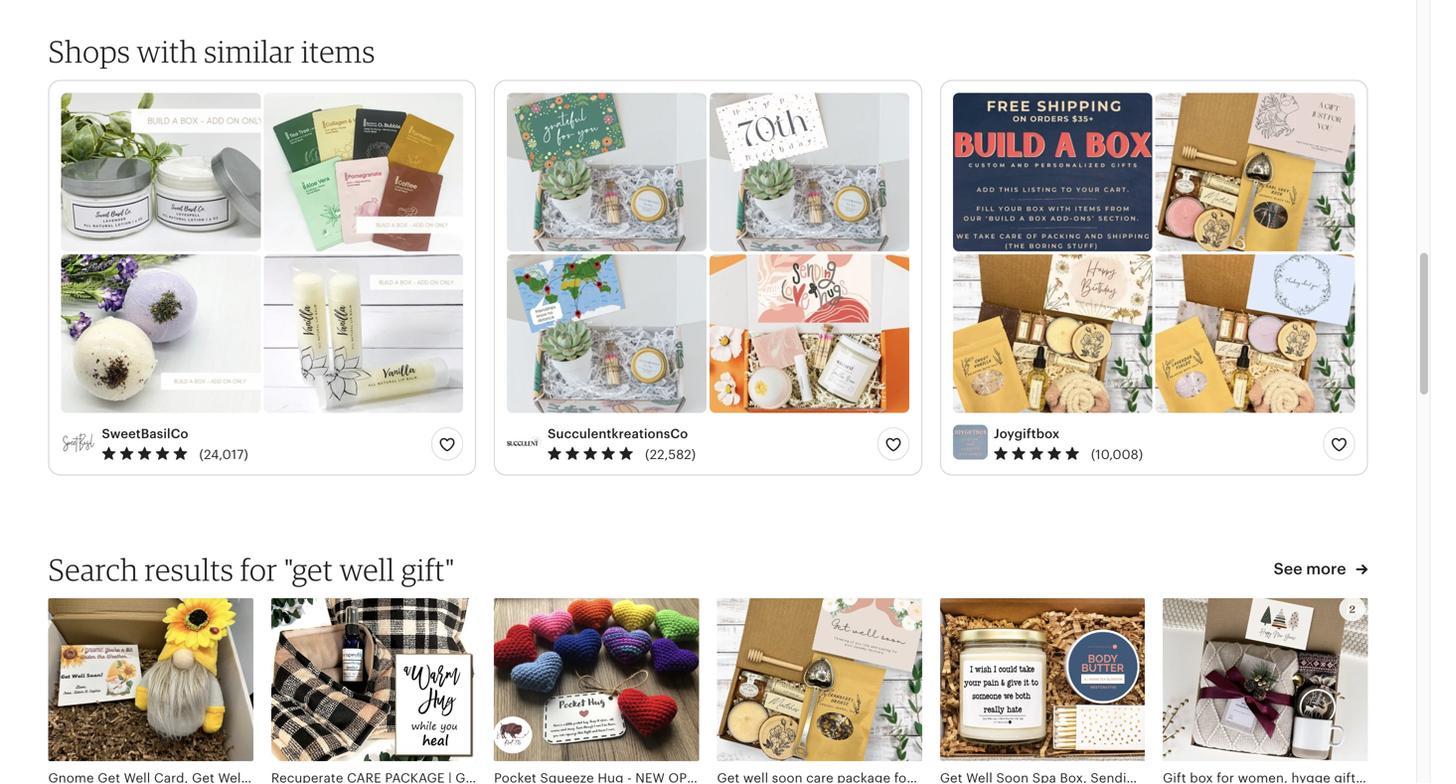 Task type: locate. For each thing, give the bounding box(es) containing it.
get well soon spa box, sending you healing vibes, surgery care package, recovery gift, get well candle spa box, candle gift image
[[940, 598, 1146, 761]]

"get
[[284, 551, 333, 588]]

pocket squeeze hug - new option added - choice of keychain or without keychain image
[[494, 598, 699, 761]]

see
[[1274, 560, 1303, 578]]

search results for "get well gift"
[[48, 551, 455, 588]]

(10,008)
[[1092, 448, 1144, 463]]

get well soon care package for women, thinking of you, sympathy, surgery recovery, spa gift box for women, loose leaf tea gift box image
[[717, 598, 922, 761]]

gift"
[[401, 551, 455, 588]]

recuperate care package | get well gift for him | get well gift for her | surgery gift box hospital gift for man image
[[271, 598, 476, 761]]

well
[[340, 551, 395, 588]]

items
[[301, 33, 376, 70]]

shops
[[48, 33, 130, 70]]

with
[[137, 33, 198, 70]]

shops with similar items
[[48, 33, 376, 70]]

more
[[1307, 560, 1347, 578]]

results
[[145, 551, 234, 588]]

search
[[48, 551, 138, 588]]

see more link
[[1274, 558, 1369, 581]]

sweetbasilco
[[102, 427, 189, 442]]

joygiftbox
[[994, 427, 1060, 442]]



Task type: describe. For each thing, give the bounding box(es) containing it.
see more
[[1274, 560, 1351, 578]]

succulentkreationsco
[[548, 427, 688, 442]]

for
[[240, 551, 278, 588]]

gnome get well card, get well soon care package for woman, sick care package for her comfort, surgery recovery gift basket image
[[48, 598, 253, 761]]

(24,017)
[[199, 448, 248, 463]]

gift box for women, hygge gift, new years gift idea ,holiday gift box, christmas gift idea, warm gift, winter gift box, sending a hug image
[[1163, 598, 1369, 761]]

similar
[[204, 33, 295, 70]]

(22,582)
[[645, 448, 696, 463]]



Task type: vqa. For each thing, say whether or not it's contained in the screenshot.
the bottom Jewelry
no



